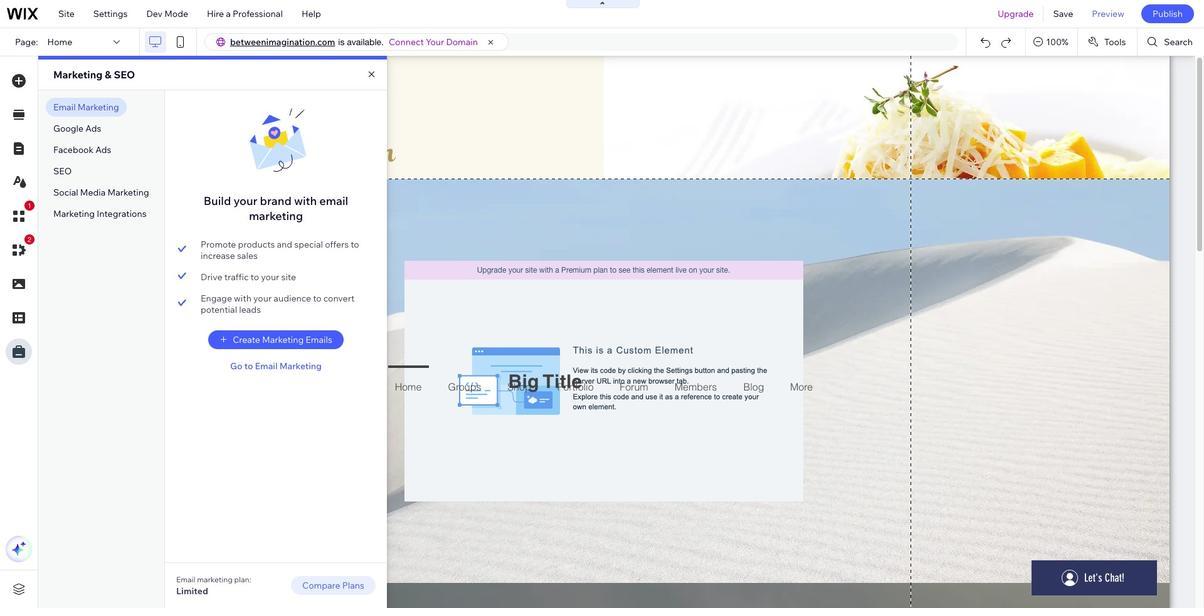 Task type: locate. For each thing, give the bounding box(es) containing it.
1 vertical spatial with
[[234, 293, 252, 304]]

plan:
[[234, 575, 251, 585]]

2 horizontal spatial email
[[255, 361, 278, 372]]

convert
[[324, 293, 355, 304]]

save
[[1054, 8, 1074, 19]]

2 button
[[6, 235, 35, 264]]

0 vertical spatial email
[[53, 102, 76, 113]]

home
[[47, 36, 72, 48]]

mode
[[164, 8, 188, 19]]

save button
[[1045, 0, 1083, 28]]

build
[[204, 194, 231, 208]]

products
[[238, 239, 275, 250]]

settings
[[93, 8, 128, 19]]

marketing up google ads
[[78, 102, 119, 113]]

offers
[[325, 239, 349, 250]]

1 button
[[6, 201, 35, 230]]

ads for facebook ads
[[96, 144, 111, 156]]

ads for google ads
[[86, 123, 101, 134]]

marketing up the go to email marketing
[[262, 334, 304, 346]]

1 vertical spatial your
[[261, 272, 279, 283]]

0 horizontal spatial marketing
[[197, 575, 233, 585]]

social media marketing
[[53, 187, 149, 198]]

leads
[[239, 304, 261, 316]]

is available. connect your domain
[[338, 36, 478, 48]]

0 vertical spatial marketing
[[249, 209, 303, 223]]

publish
[[1153, 8, 1184, 19]]

1 horizontal spatial email
[[176, 575, 196, 585]]

email marketing
[[53, 102, 119, 113]]

2 vertical spatial your
[[254, 293, 272, 304]]

publish button
[[1142, 4, 1195, 23]]

1 vertical spatial marketing
[[197, 575, 233, 585]]

and
[[277, 239, 293, 250]]

ads down email marketing
[[86, 123, 101, 134]]

0 vertical spatial seo
[[114, 68, 135, 81]]

marketing down brand
[[249, 209, 303, 223]]

0 horizontal spatial seo
[[53, 166, 72, 177]]

100%
[[1047, 36, 1069, 48]]

dev
[[146, 8, 163, 19]]

domain
[[446, 36, 478, 48]]

your left site
[[261, 272, 279, 283]]

&
[[105, 68, 112, 81]]

0 vertical spatial ads
[[86, 123, 101, 134]]

marketing & seo
[[53, 68, 135, 81]]

search
[[1165, 36, 1194, 48]]

email up the google
[[53, 102, 76, 113]]

1 vertical spatial ads
[[96, 144, 111, 156]]

drive traffic to your site
[[201, 272, 296, 283]]

0 horizontal spatial with
[[234, 293, 252, 304]]

promote
[[201, 239, 236, 250]]

1 vertical spatial seo
[[53, 166, 72, 177]]

marketing up limited
[[197, 575, 233, 585]]

your inside build your brand with email marketing
[[234, 194, 258, 208]]

google ads
[[53, 123, 101, 134]]

go to email marketing
[[230, 361, 322, 372]]

to
[[351, 239, 359, 250], [251, 272, 259, 283], [313, 293, 322, 304], [245, 361, 253, 372]]

audience
[[274, 293, 311, 304]]

to right traffic
[[251, 272, 259, 283]]

email marketing plan: limited
[[176, 575, 251, 597]]

your down "drive traffic to your site"
[[254, 293, 272, 304]]

plans
[[342, 580, 365, 592]]

with inside build your brand with email marketing
[[294, 194, 317, 208]]

search button
[[1139, 28, 1205, 56]]

seo right &
[[114, 68, 135, 81]]

tools
[[1105, 36, 1127, 48]]

your
[[234, 194, 258, 208], [261, 272, 279, 283], [254, 293, 272, 304]]

to left convert at the left of page
[[313, 293, 322, 304]]

seo up the social
[[53, 166, 72, 177]]

go
[[230, 361, 243, 372]]

1
[[28, 202, 31, 210]]

create marketing emails
[[233, 334, 333, 346]]

preview button
[[1083, 0, 1135, 28]]

professional
[[233, 8, 283, 19]]

with left email at top
[[294, 194, 317, 208]]

1 vertical spatial email
[[255, 361, 278, 372]]

0 horizontal spatial email
[[53, 102, 76, 113]]

0 vertical spatial your
[[234, 194, 258, 208]]

1 horizontal spatial with
[[294, 194, 317, 208]]

with down "drive traffic to your site"
[[234, 293, 252, 304]]

ads
[[86, 123, 101, 134], [96, 144, 111, 156]]

seo
[[114, 68, 135, 81], [53, 166, 72, 177]]

compare
[[303, 580, 341, 592]]

email inside email marketing plan: limited
[[176, 575, 196, 585]]

email up limited
[[176, 575, 196, 585]]

email
[[53, 102, 76, 113], [255, 361, 278, 372], [176, 575, 196, 585]]

marketing
[[249, 209, 303, 223], [197, 575, 233, 585]]

marketing inside button
[[262, 334, 304, 346]]

ads right facebook
[[96, 144, 111, 156]]

media
[[80, 187, 106, 198]]

available.
[[347, 37, 384, 47]]

marketing
[[53, 68, 103, 81], [78, 102, 119, 113], [108, 187, 149, 198], [53, 208, 95, 220], [262, 334, 304, 346], [280, 361, 322, 372]]

to right go
[[245, 361, 253, 372]]

with
[[294, 194, 317, 208], [234, 293, 252, 304]]

marketing integrations
[[53, 208, 147, 220]]

potential
[[201, 304, 237, 316]]

email for email marketing plan: limited
[[176, 575, 196, 585]]

marketing inside build your brand with email marketing
[[249, 209, 303, 223]]

to right offers
[[351, 239, 359, 250]]

your right 'build' in the top of the page
[[234, 194, 258, 208]]

marketing inside email marketing plan: limited
[[197, 575, 233, 585]]

tools button
[[1079, 28, 1138, 56]]

email down create marketing emails button
[[255, 361, 278, 372]]

1 horizontal spatial marketing
[[249, 209, 303, 223]]

2 vertical spatial email
[[176, 575, 196, 585]]

0 vertical spatial with
[[294, 194, 317, 208]]



Task type: vqa. For each thing, say whether or not it's contained in the screenshot.
Rotating Text Display Add Dynamic Title Text to Your Site
no



Task type: describe. For each thing, give the bounding box(es) containing it.
go to email marketing button
[[222, 361, 330, 372]]

your
[[426, 36, 444, 48]]

marketing left &
[[53, 68, 103, 81]]

emails
[[306, 334, 333, 346]]

marketing down create marketing emails
[[280, 361, 322, 372]]

google
[[53, 123, 84, 134]]

traffic
[[224, 272, 249, 283]]

facebook
[[53, 144, 94, 156]]

site
[[281, 272, 296, 283]]

increase
[[201, 250, 235, 262]]

to inside engage with your audience to convert potential leads
[[313, 293, 322, 304]]

create marketing emails button
[[208, 331, 344, 350]]

100% button
[[1027, 28, 1078, 56]]

build your brand with email marketing
[[204, 194, 348, 223]]

hire a professional
[[207, 8, 283, 19]]

special
[[294, 239, 323, 250]]

limited
[[176, 586, 208, 597]]

your inside engage with your audience to convert potential leads
[[254, 293, 272, 304]]

email for email marketing
[[53, 102, 76, 113]]

with inside engage with your audience to convert potential leads
[[234, 293, 252, 304]]

preview
[[1093, 8, 1125, 19]]

facebook ads
[[53, 144, 111, 156]]

integrations
[[97, 208, 147, 220]]

2
[[28, 236, 31, 243]]

brand
[[260, 194, 292, 208]]

site
[[58, 8, 75, 19]]

dev mode
[[146, 8, 188, 19]]

engage
[[201, 293, 232, 304]]

is
[[338, 37, 345, 47]]

drive
[[201, 272, 223, 283]]

upgrade
[[998, 8, 1034, 19]]

compare plans
[[303, 580, 365, 592]]

promote products and special offers to increase sales
[[201, 239, 359, 262]]

sales
[[237, 250, 258, 262]]

betweenimagination.com
[[230, 36, 335, 48]]

a
[[226, 8, 231, 19]]

email
[[320, 194, 348, 208]]

create
[[233, 334, 260, 346]]

marketing down the social
[[53, 208, 95, 220]]

1 horizontal spatial seo
[[114, 68, 135, 81]]

help
[[302, 8, 321, 19]]

marketing up integrations
[[108, 187, 149, 198]]

to inside promote products and special offers to increase sales
[[351, 239, 359, 250]]

engage with your audience to convert potential leads
[[201, 293, 355, 316]]

social
[[53, 187, 78, 198]]

hire
[[207, 8, 224, 19]]

compare plans button
[[291, 577, 376, 596]]

connect
[[389, 36, 424, 48]]



